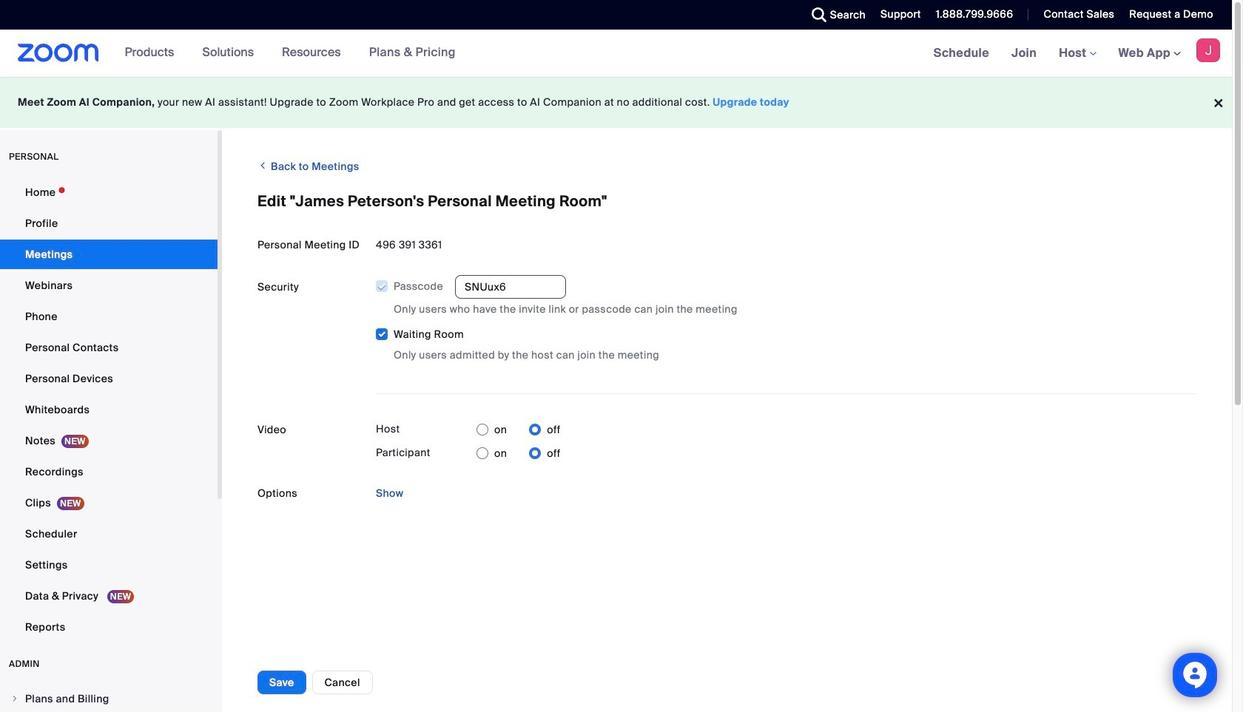 Task type: vqa. For each thing, say whether or not it's contained in the screenshot.
2nd window new IMAGE from the left
no



Task type: describe. For each thing, give the bounding box(es) containing it.
1 option group from the top
[[477, 418, 561, 442]]

personal menu menu
[[0, 178, 218, 644]]

product information navigation
[[114, 30, 467, 77]]

left image
[[258, 158, 268, 173]]



Task type: locate. For each thing, give the bounding box(es) containing it.
banner
[[0, 30, 1232, 78]]

menu item
[[0, 685, 218, 713]]

footer
[[0, 77, 1232, 128]]

group
[[375, 275, 1197, 364]]

profile picture image
[[1197, 38, 1221, 62]]

right image
[[10, 695, 19, 704]]

2 option group from the top
[[477, 442, 561, 466]]

option group
[[477, 418, 561, 442], [477, 442, 561, 466]]

None text field
[[455, 276, 566, 299]]

zoom logo image
[[18, 44, 99, 62]]

meetings navigation
[[923, 30, 1232, 78]]



